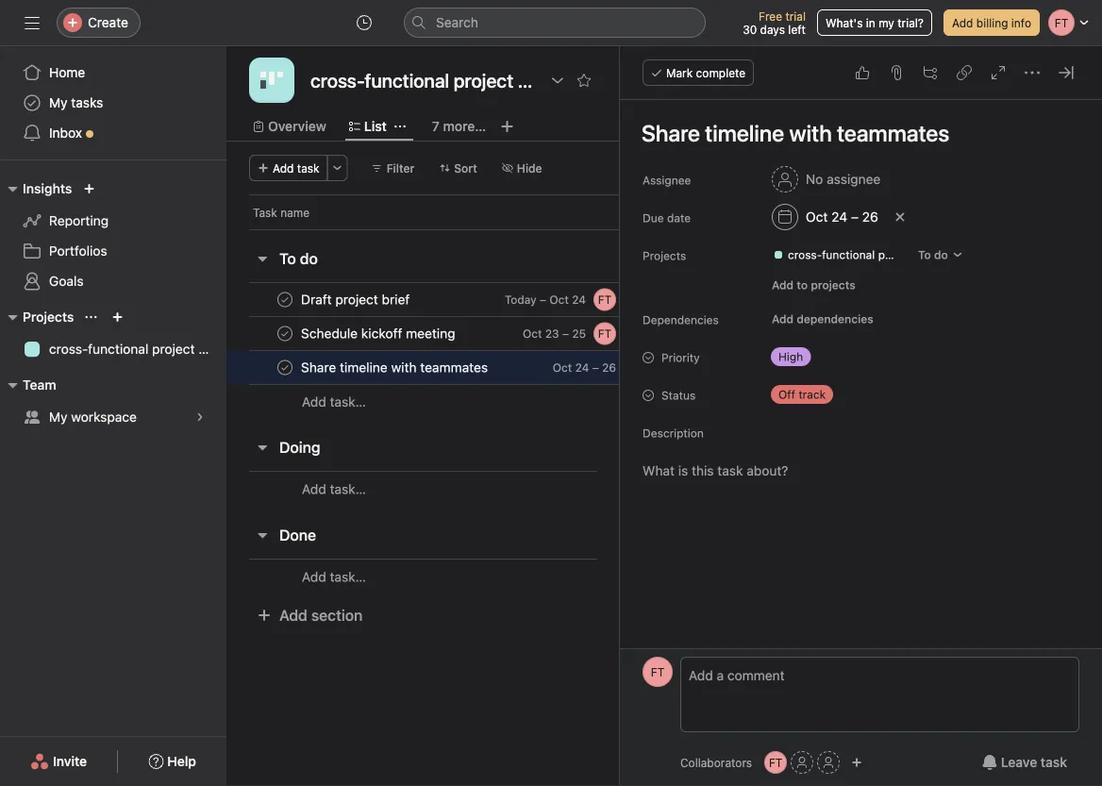 Task type: vqa. For each thing, say whether or not it's contained in the screenshot.
"Close" image
no



Task type: describe. For each thing, give the bounding box(es) containing it.
24 inside share timeline with teammates cell
[[575, 361, 589, 374]]

board image
[[260, 69, 283, 92]]

row down sort dropdown button
[[249, 228, 628, 230]]

done
[[279, 526, 316, 544]]

free
[[759, 9, 782, 23]]

tasks
[[71, 95, 103, 110]]

oct 23 – 25
[[523, 327, 586, 340]]

add billing info
[[952, 16, 1032, 29]]

to do button
[[279, 242, 318, 276]]

24 inside share timeline with teammates dialog
[[832, 209, 848, 225]]

add task… for third add task… 'button' from the top
[[302, 569, 366, 585]]

portfolios
[[49, 243, 107, 259]]

attachments: add a file to this task, share timeline with teammates image
[[889, 65, 904, 80]]

more actions image
[[332, 162, 343, 174]]

to do button
[[910, 242, 972, 268]]

my
[[879, 16, 895, 29]]

complete
[[696, 66, 746, 79]]

7
[[432, 118, 440, 134]]

7 more…
[[432, 118, 486, 134]]

more…
[[443, 118, 486, 134]]

add down doing
[[302, 481, 326, 497]]

high button
[[763, 344, 877, 370]]

23
[[545, 327, 559, 340]]

0 likes. click to like this task image
[[855, 65, 870, 80]]

share timeline with teammates cell
[[226, 350, 629, 385]]

projects inside share timeline with teammates dialog
[[643, 249, 686, 262]]

my tasks
[[49, 95, 103, 110]]

insights
[[23, 181, 72, 196]]

3 collapse task list for this section image from the top
[[255, 528, 270, 543]]

close details image
[[1059, 65, 1074, 80]]

Draft project brief text field
[[297, 290, 416, 309]]

more actions for this task image
[[1025, 65, 1040, 80]]

add inside "button"
[[952, 16, 973, 29]]

projects
[[811, 278, 856, 292]]

doing
[[279, 438, 320, 456]]

ft button inside schedule kickoff meeting cell
[[594, 322, 616, 345]]

leave task button
[[970, 746, 1080, 780]]

my for my tasks
[[49, 95, 68, 110]]

add inside button
[[772, 312, 794, 326]]

help
[[167, 754, 196, 769]]

dependencies
[[797, 312, 874, 326]]

task… for first add task… 'button'
[[330, 394, 366, 410]]

completed checkbox for oct 24
[[274, 356, 296, 379]]

inbox
[[49, 125, 82, 141]]

to inside button
[[279, 250, 296, 268]]

new image
[[83, 183, 95, 194]]

no assignee
[[806, 171, 881, 187]]

ft button inside cell
[[594, 288, 616, 311]]

1 add task… row from the top
[[226, 384, 697, 419]]

today
[[505, 293, 537, 306]]

30
[[743, 23, 757, 36]]

schedule kickoff meeting cell
[[226, 316, 629, 351]]

goals link
[[11, 266, 215, 296]]

dependencies
[[643, 313, 719, 327]]

add task… row for doing's collapse task list for this section icon
[[226, 471, 697, 507]]

today – oct 24
[[505, 293, 586, 306]]

off
[[779, 388, 796, 401]]

trial
[[786, 9, 806, 23]]

– inside share timeline with teammates dialog
[[851, 209, 859, 225]]

cross-functional project plan link inside projects 'element'
[[11, 334, 224, 364]]

home
[[49, 65, 85, 80]]

my workspace link
[[11, 402, 215, 432]]

row containing oct 23
[[226, 316, 697, 351]]

cross- inside projects 'element'
[[49, 341, 88, 357]]

row containing today
[[226, 282, 697, 317]]

to
[[797, 278, 808, 292]]

collapse task list for this section image for to do
[[255, 251, 270, 266]]

what's
[[826, 16, 863, 29]]

portfolios link
[[11, 236, 215, 266]]

search
[[436, 15, 478, 30]]

cross- inside share timeline with teammates dialog
[[788, 248, 822, 261]]

what's in my trial?
[[826, 16, 924, 29]]

clear due date image
[[894, 211, 906, 223]]

description
[[643, 427, 704, 440]]

high
[[779, 350, 803, 363]]

done button
[[279, 518, 316, 552]]

my tasks link
[[11, 88, 215, 118]]

list
[[364, 118, 387, 134]]

add billing info button
[[944, 9, 1040, 36]]

ft inside schedule kickoff meeting cell
[[598, 327, 612, 340]]

add task button
[[249, 155, 328, 181]]

Share timeline with teammates text field
[[297, 358, 494, 377]]

track
[[799, 388, 826, 401]]

name
[[280, 206, 310, 219]]

assignee
[[827, 171, 881, 187]]

create button
[[57, 8, 141, 38]]

invite
[[53, 754, 87, 769]]

off track button
[[763, 381, 877, 408]]

status
[[662, 389, 696, 402]]

oct inside share timeline with teammates cell
[[553, 361, 572, 374]]

see details, my workspace image
[[194, 411, 206, 423]]

projects button
[[0, 306, 74, 328]]

project inside 'element'
[[152, 341, 195, 357]]

task for leave task
[[1041, 755, 1067, 770]]

show options, current sort, top image
[[85, 311, 97, 323]]

date
[[667, 211, 691, 225]]

team
[[23, 377, 56, 393]]

new project or portfolio image
[[112, 311, 123, 323]]

doing button
[[279, 430, 320, 464]]

add task… row for third collapse task list for this section icon from the top
[[226, 559, 697, 595]]

info
[[1012, 16, 1032, 29]]

overview link
[[253, 116, 326, 137]]

add dependencies
[[772, 312, 874, 326]]

teams element
[[0, 368, 226, 436]]

reporting link
[[11, 206, 215, 236]]

completed image for today – oct 24
[[274, 288, 296, 311]]

add section
[[279, 606, 363, 624]]

home link
[[11, 58, 215, 88]]

cross-functional project plan link inside share timeline with teammates dialog
[[765, 245, 942, 264]]

row containing oct 24
[[226, 350, 697, 385]]

do inside button
[[300, 250, 318, 268]]

header to do tree grid
[[226, 282, 697, 419]]

– inside share timeline with teammates cell
[[592, 361, 599, 374]]

24 inside draft project brief cell
[[572, 293, 586, 306]]

sort button
[[431, 155, 486, 181]]

inbox link
[[11, 118, 215, 148]]

2 add task… button from the top
[[302, 479, 366, 500]]



Task type: locate. For each thing, give the bounding box(es) containing it.
0 vertical spatial functional
[[822, 248, 875, 261]]

1 horizontal spatial do
[[934, 248, 948, 261]]

24 down "no assignee"
[[832, 209, 848, 225]]

0 horizontal spatial projects
[[23, 309, 74, 325]]

add task… down add a task to this section image
[[302, 481, 366, 497]]

– inside draft project brief cell
[[540, 293, 546, 306]]

1 horizontal spatial oct 24 – 26
[[806, 209, 878, 225]]

task… up section
[[330, 569, 366, 585]]

create
[[88, 15, 128, 30]]

cross-functional project plan
[[788, 248, 942, 261], [49, 341, 224, 357]]

0 vertical spatial task
[[297, 161, 320, 175]]

None text field
[[306, 63, 541, 97]]

2 vertical spatial completed checkbox
[[274, 356, 296, 379]]

2 collapse task list for this section image from the top
[[255, 440, 270, 455]]

no
[[806, 171, 823, 187]]

0 vertical spatial plan
[[919, 248, 942, 261]]

completed image for oct 24 – 26
[[274, 356, 296, 379]]

cross- down show options, current sort, top icon
[[49, 341, 88, 357]]

oct 24 – 26 inside share timeline with teammates cell
[[553, 361, 616, 374]]

do inside dropdown button
[[934, 248, 948, 261]]

oct 24 – 26 inside share timeline with teammates dialog
[[806, 209, 878, 225]]

0 horizontal spatial functional
[[88, 341, 148, 357]]

oct up oct 23 – 25
[[550, 293, 569, 306]]

assignee
[[643, 174, 691, 187]]

leave
[[1001, 755, 1037, 770]]

completed image down completed image
[[274, 356, 296, 379]]

completed checkbox inside share timeline with teammates cell
[[274, 356, 296, 379]]

task… inside header to do tree grid
[[330, 394, 366, 410]]

task… down add a task to this section image
[[330, 481, 366, 497]]

1 collapse task list for this section image from the top
[[255, 251, 270, 266]]

do
[[934, 248, 948, 261], [300, 250, 318, 268]]

0 vertical spatial add task… button
[[302, 392, 366, 412]]

26
[[862, 209, 878, 225], [602, 361, 616, 374]]

my down team
[[49, 409, 68, 425]]

history image
[[357, 15, 372, 30]]

25
[[572, 327, 586, 340]]

project up see details, my workspace image
[[152, 341, 195, 357]]

1 horizontal spatial task
[[1041, 755, 1067, 770]]

oct down no
[[806, 209, 828, 225]]

functional down new project or portfolio icon
[[88, 341, 148, 357]]

ft
[[598, 293, 612, 306], [598, 327, 612, 340], [651, 665, 665, 679], [769, 756, 783, 769]]

free trial 30 days left
[[743, 9, 806, 36]]

1 horizontal spatial to do
[[918, 248, 948, 261]]

completed checkbox inside schedule kickoff meeting cell
[[274, 322, 296, 345]]

project down clear due date icon
[[878, 248, 916, 261]]

add left to
[[772, 278, 794, 292]]

0 vertical spatial cross-
[[788, 248, 822, 261]]

2 vertical spatial add task…
[[302, 569, 366, 585]]

0 vertical spatial cross-functional project plan
[[788, 248, 942, 261]]

row down today
[[226, 316, 697, 351]]

my left tasks
[[49, 95, 68, 110]]

task… for third add task… 'button' from the top
[[330, 569, 366, 585]]

collapse task list for this section image left to do button
[[255, 251, 270, 266]]

goals
[[49, 273, 84, 289]]

task
[[253, 206, 277, 219]]

due
[[643, 211, 664, 225]]

1 horizontal spatial functional
[[822, 248, 875, 261]]

– down 'assignee'
[[851, 209, 859, 225]]

2 add task… row from the top
[[226, 471, 697, 507]]

main content
[[620, 100, 1102, 786]]

my inside the teams element
[[49, 409, 68, 425]]

collaborators
[[680, 756, 752, 769]]

0 horizontal spatial 26
[[602, 361, 616, 374]]

projects
[[643, 249, 686, 262], [23, 309, 74, 325]]

2 completed image from the top
[[274, 356, 296, 379]]

1 horizontal spatial cross-
[[788, 248, 822, 261]]

insights button
[[0, 177, 72, 200]]

2 vertical spatial 24
[[575, 361, 589, 374]]

add up add section 'button'
[[302, 569, 326, 585]]

add to projects button
[[763, 272, 864, 298]]

add left section
[[279, 606, 307, 624]]

0 horizontal spatial cross-
[[49, 341, 88, 357]]

1 vertical spatial task…
[[330, 481, 366, 497]]

task… for 2nd add task… 'button' from the top of the page
[[330, 481, 366, 497]]

search list box
[[404, 8, 706, 38]]

add subtask image
[[923, 65, 938, 80]]

1 task… from the top
[[330, 394, 366, 410]]

completed checkbox down to do button
[[274, 322, 296, 345]]

team button
[[0, 374, 56, 396]]

task inside add task button
[[297, 161, 320, 175]]

my workspace
[[49, 409, 137, 425]]

projects inside dropdown button
[[23, 309, 74, 325]]

hide button
[[493, 155, 551, 181]]

task inside leave task button
[[1041, 755, 1067, 770]]

3 add task… row from the top
[[226, 559, 697, 595]]

1 vertical spatial task
[[1041, 755, 1067, 770]]

add task… button
[[302, 392, 366, 412], [302, 479, 366, 500], [302, 567, 366, 587]]

add to starred image
[[577, 73, 592, 88]]

0 horizontal spatial cross-functional project plan
[[49, 341, 224, 357]]

add task… inside header to do tree grid
[[302, 394, 366, 410]]

add or remove collaborators image
[[851, 757, 863, 768]]

no assignee button
[[763, 162, 889, 196]]

copy task link image
[[957, 65, 972, 80]]

filter
[[387, 161, 415, 175]]

0 vertical spatial 26
[[862, 209, 878, 225]]

0 horizontal spatial task
[[297, 161, 320, 175]]

completed checkbox up completed image
[[274, 288, 296, 311]]

to do inside dropdown button
[[918, 248, 948, 261]]

1 my from the top
[[49, 95, 68, 110]]

add inside 'button'
[[279, 606, 307, 624]]

0 vertical spatial project
[[878, 248, 916, 261]]

cross- up to
[[788, 248, 822, 261]]

2 vertical spatial add task… button
[[302, 567, 366, 587]]

2 vertical spatial add task… row
[[226, 559, 697, 595]]

1 vertical spatial oct 24 – 26
[[553, 361, 616, 374]]

plan inside main content
[[919, 248, 942, 261]]

3 add task… from the top
[[302, 569, 366, 585]]

search button
[[404, 8, 706, 38]]

add
[[952, 16, 973, 29], [273, 161, 294, 175], [772, 278, 794, 292], [772, 312, 794, 326], [302, 394, 326, 410], [302, 481, 326, 497], [302, 569, 326, 585], [279, 606, 307, 624]]

2 vertical spatial task…
[[330, 569, 366, 585]]

0 horizontal spatial cross-functional project plan link
[[11, 334, 224, 364]]

1 vertical spatial project
[[152, 341, 195, 357]]

1 vertical spatial 26
[[602, 361, 616, 374]]

insights element
[[0, 172, 226, 300]]

add task… for 2nd add task… 'button' from the top of the page
[[302, 481, 366, 497]]

share timeline with teammates dialog
[[620, 46, 1102, 786]]

0 horizontal spatial to do
[[279, 250, 318, 268]]

26 inside share timeline with teammates cell
[[602, 361, 616, 374]]

0 horizontal spatial do
[[300, 250, 318, 268]]

my
[[49, 95, 68, 110], [49, 409, 68, 425]]

24 up 25
[[572, 293, 586, 306]]

add task… button up section
[[302, 567, 366, 587]]

completed checkbox for oct 23
[[274, 322, 296, 345]]

0 vertical spatial completed checkbox
[[274, 288, 296, 311]]

add task… button down add a task to this section image
[[302, 479, 366, 500]]

add task
[[273, 161, 320, 175]]

1 vertical spatial completed image
[[274, 356, 296, 379]]

1 add task… from the top
[[302, 394, 366, 410]]

2 my from the top
[[49, 409, 68, 425]]

due date
[[643, 211, 691, 225]]

3 task… from the top
[[330, 569, 366, 585]]

0 vertical spatial my
[[49, 95, 68, 110]]

0 vertical spatial add task… row
[[226, 384, 697, 419]]

my inside global element
[[49, 95, 68, 110]]

oct left "23"
[[523, 327, 542, 340]]

sort
[[454, 161, 477, 175]]

1 vertical spatial cross-
[[49, 341, 88, 357]]

oct inside draft project brief cell
[[550, 293, 569, 306]]

task for add task
[[297, 161, 320, 175]]

– right today
[[540, 293, 546, 306]]

hide
[[517, 161, 542, 175]]

2 task… from the top
[[330, 481, 366, 497]]

– inside schedule kickoff meeting cell
[[562, 327, 569, 340]]

functional up 'projects'
[[822, 248, 875, 261]]

mark complete button
[[643, 59, 754, 86]]

cross-functional project plan up 'projects'
[[788, 248, 942, 261]]

collapse task list for this section image for doing
[[255, 440, 270, 455]]

projects down due date
[[643, 249, 686, 262]]

1 horizontal spatial to
[[918, 248, 931, 261]]

0 vertical spatial 24
[[832, 209, 848, 225]]

section
[[311, 606, 363, 624]]

draft project brief cell
[[226, 282, 629, 317]]

oct inside main content
[[806, 209, 828, 225]]

1 horizontal spatial cross-functional project plan link
[[765, 245, 942, 264]]

collapse task list for this section image left done in the left bottom of the page
[[255, 528, 270, 543]]

mark complete
[[666, 66, 746, 79]]

leave task
[[1001, 755, 1067, 770]]

add task… up section
[[302, 569, 366, 585]]

1 vertical spatial add task… row
[[226, 471, 697, 507]]

0 horizontal spatial plan
[[198, 341, 224, 357]]

full screen image
[[991, 65, 1006, 80]]

ft button
[[594, 288, 616, 311], [594, 322, 616, 345], [643, 657, 673, 687], [765, 751, 787, 774]]

Task Name text field
[[629, 111, 1080, 155]]

mark
[[666, 66, 693, 79]]

1 horizontal spatial project
[[878, 248, 916, 261]]

1 completed image from the top
[[274, 288, 296, 311]]

completed image inside share timeline with teammates cell
[[274, 356, 296, 379]]

main content containing no assignee
[[620, 100, 1102, 786]]

1 horizontal spatial projects
[[643, 249, 686, 262]]

what's in my trial? button
[[817, 9, 932, 36]]

filter button
[[363, 155, 423, 181]]

to inside dropdown button
[[918, 248, 931, 261]]

add task… button up add a task to this section image
[[302, 392, 366, 412]]

1 add task… button from the top
[[302, 392, 366, 412]]

26 left priority
[[602, 361, 616, 374]]

show options image
[[550, 73, 565, 88]]

26 left clear due date icon
[[862, 209, 878, 225]]

collapse task list for this section image
[[255, 251, 270, 266], [255, 440, 270, 455], [255, 528, 270, 543]]

collapse task list for this section image left doing button
[[255, 440, 270, 455]]

add section button
[[249, 598, 370, 632]]

0 vertical spatial add task…
[[302, 394, 366, 410]]

1 vertical spatial plan
[[198, 341, 224, 357]]

completed checkbox inside draft project brief cell
[[274, 288, 296, 311]]

cross-functional project plan link
[[765, 245, 942, 264], [11, 334, 224, 364]]

tab actions image
[[394, 121, 406, 132]]

1 vertical spatial cross-functional project plan
[[49, 341, 224, 357]]

2 completed checkbox from the top
[[274, 322, 296, 345]]

1 vertical spatial 24
[[572, 293, 586, 306]]

functional inside main content
[[822, 248, 875, 261]]

project inside main content
[[878, 248, 916, 261]]

task
[[297, 161, 320, 175], [1041, 755, 1067, 770]]

oct 24 – 26 down 25
[[553, 361, 616, 374]]

add dependencies button
[[763, 306, 882, 332]]

oct
[[806, 209, 828, 225], [550, 293, 569, 306], [523, 327, 542, 340], [553, 361, 572, 374]]

Schedule kickoff meeting text field
[[297, 324, 461, 343]]

– left priority
[[592, 361, 599, 374]]

cross-functional project plan link down new project or portfolio icon
[[11, 334, 224, 364]]

workspace
[[71, 409, 137, 425]]

add left billing
[[952, 16, 973, 29]]

0 vertical spatial oct 24 – 26
[[806, 209, 878, 225]]

add up doing
[[302, 394, 326, 410]]

in
[[866, 16, 876, 29]]

add task… row
[[226, 384, 697, 419], [226, 471, 697, 507], [226, 559, 697, 595]]

completed checkbox for today
[[274, 288, 296, 311]]

to
[[918, 248, 931, 261], [279, 250, 296, 268]]

1 completed checkbox from the top
[[274, 288, 296, 311]]

1 vertical spatial cross-functional project plan link
[[11, 334, 224, 364]]

cross-functional project plan inside share timeline with teammates dialog
[[788, 248, 942, 261]]

completed image inside draft project brief cell
[[274, 288, 296, 311]]

task name row
[[226, 194, 697, 229]]

cross-
[[788, 248, 822, 261], [49, 341, 88, 357]]

my for my workspace
[[49, 409, 68, 425]]

3 completed checkbox from the top
[[274, 356, 296, 379]]

ft inside cell
[[598, 293, 612, 306]]

priority
[[662, 351, 700, 364]]

task left more actions icon
[[297, 161, 320, 175]]

hide sidebar image
[[25, 15, 40, 30]]

row down draft project brief cell
[[226, 350, 697, 385]]

add to projects
[[772, 278, 856, 292]]

reporting
[[49, 213, 109, 228]]

projects down goals
[[23, 309, 74, 325]]

– left 25
[[562, 327, 569, 340]]

add tab image
[[499, 119, 515, 134]]

list link
[[349, 116, 387, 137]]

cross-functional project plan down new project or portfolio icon
[[49, 341, 224, 357]]

0 horizontal spatial to
[[279, 250, 296, 268]]

cross-functional project plan link up 'projects'
[[765, 245, 942, 264]]

oct 24 – 26 down "no assignee"
[[806, 209, 878, 225]]

task… up add a task to this section image
[[330, 394, 366, 410]]

0 vertical spatial completed image
[[274, 288, 296, 311]]

completed image up completed image
[[274, 288, 296, 311]]

1 horizontal spatial cross-functional project plan
[[788, 248, 942, 261]]

add task… for first add task… 'button'
[[302, 394, 366, 410]]

1 vertical spatial my
[[49, 409, 68, 425]]

help button
[[136, 745, 209, 779]]

1 vertical spatial completed checkbox
[[274, 322, 296, 345]]

1 vertical spatial add task…
[[302, 481, 366, 497]]

2 vertical spatial collapse task list for this section image
[[255, 528, 270, 543]]

cross-functional project plan inside projects 'element'
[[49, 341, 224, 357]]

left
[[788, 23, 806, 36]]

task name
[[253, 206, 310, 219]]

plan inside projects 'element'
[[198, 341, 224, 357]]

functional inside projects 'element'
[[88, 341, 148, 357]]

0 vertical spatial projects
[[643, 249, 686, 262]]

add down "overview" link
[[273, 161, 294, 175]]

1 vertical spatial collapse task list for this section image
[[255, 440, 270, 455]]

add up high
[[772, 312, 794, 326]]

24 down 25
[[575, 361, 589, 374]]

add a task to this section image
[[330, 440, 345, 455]]

0 vertical spatial cross-functional project plan link
[[765, 245, 942, 264]]

task right leave
[[1041, 755, 1067, 770]]

1 vertical spatial functional
[[88, 341, 148, 357]]

plan
[[919, 248, 942, 261], [198, 341, 224, 357]]

completed image
[[274, 288, 296, 311], [274, 356, 296, 379]]

1 horizontal spatial 26
[[862, 209, 878, 225]]

Completed checkbox
[[274, 288, 296, 311], [274, 322, 296, 345], [274, 356, 296, 379]]

row
[[249, 228, 628, 230], [226, 282, 697, 317], [226, 316, 697, 351], [226, 350, 697, 385]]

projects element
[[0, 300, 226, 368]]

oct down oct 23 – 25
[[553, 361, 572, 374]]

2 add task… from the top
[[302, 481, 366, 497]]

26 inside share timeline with teammates dialog
[[862, 209, 878, 225]]

oct inside schedule kickoff meeting cell
[[523, 327, 542, 340]]

days
[[760, 23, 785, 36]]

completed checkbox down completed image
[[274, 356, 296, 379]]

row up share timeline with teammates cell
[[226, 282, 697, 317]]

completed image
[[274, 322, 296, 345]]

add inside header to do tree grid
[[302, 394, 326, 410]]

0 horizontal spatial oct 24 – 26
[[553, 361, 616, 374]]

0 vertical spatial collapse task list for this section image
[[255, 251, 270, 266]]

0 vertical spatial task…
[[330, 394, 366, 410]]

3 add task… button from the top
[[302, 567, 366, 587]]

7 more… button
[[432, 116, 486, 137]]

trial?
[[898, 16, 924, 29]]

1 vertical spatial add task… button
[[302, 479, 366, 500]]

off track
[[779, 388, 826, 401]]

0 horizontal spatial project
[[152, 341, 195, 357]]

global element
[[0, 46, 226, 159]]

overview
[[268, 118, 326, 134]]

task…
[[330, 394, 366, 410], [330, 481, 366, 497], [330, 569, 366, 585]]

add task… up add a task to this section image
[[302, 394, 366, 410]]

1 horizontal spatial plan
[[919, 248, 942, 261]]

add task…
[[302, 394, 366, 410], [302, 481, 366, 497], [302, 569, 366, 585]]

1 vertical spatial projects
[[23, 309, 74, 325]]

to do
[[918, 248, 948, 261], [279, 250, 318, 268]]



